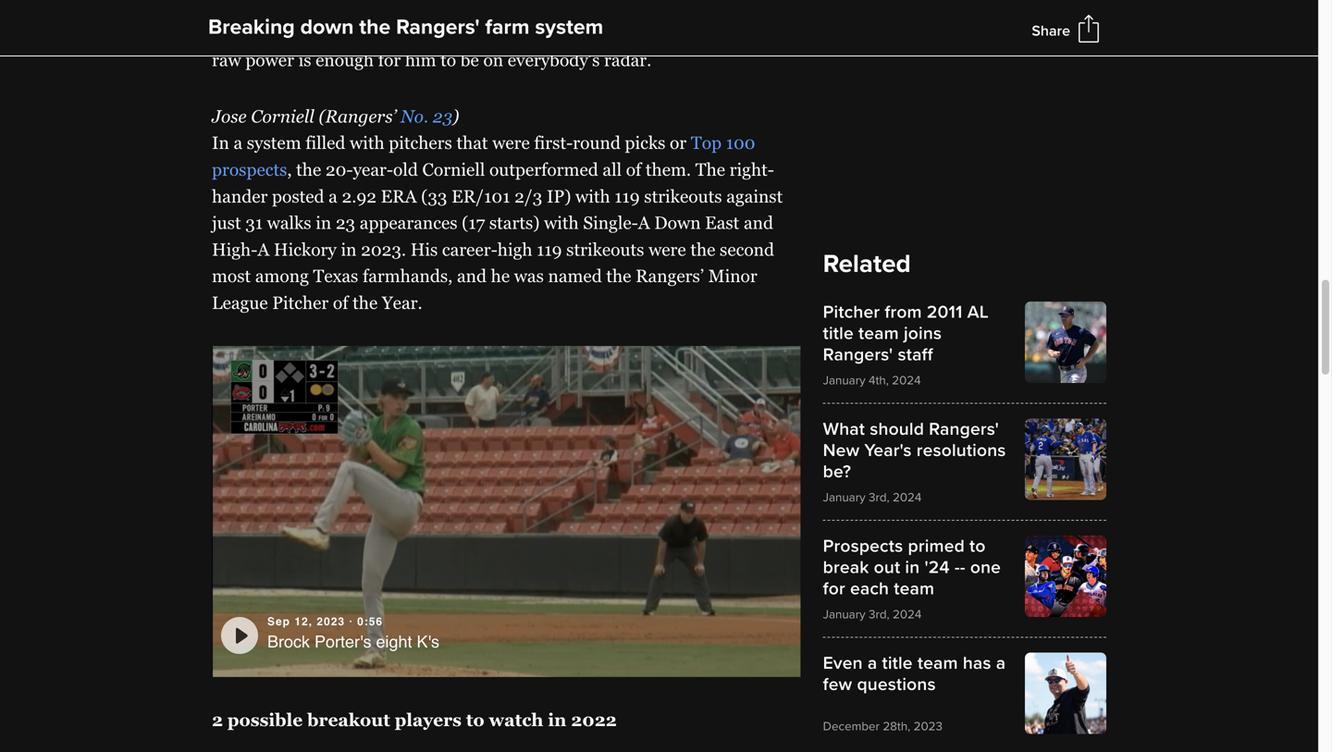 Task type: describe. For each thing, give the bounding box(es) containing it.
1 vertical spatial 119
[[537, 240, 562, 259]]

down
[[655, 213, 701, 233]]

old
[[393, 160, 418, 179]]

hickory
[[274, 240, 337, 259]]

1 horizontal spatial of
[[626, 160, 642, 179]]

or
[[670, 133, 687, 153]]

prospects primed to break out in '24 -- one for each team element
[[823, 536, 1107, 622]]

2023 for december 28th, 2023
[[914, 719, 943, 734]]

1 vertical spatial a
[[258, 240, 270, 259]]

has
[[963, 653, 992, 674]]

all
[[603, 160, 622, 179]]

rangers' inside pitcher from 2011 al title team joins rangers' staff january 4th, 2024
[[823, 344, 893, 365]]

in up hickory at left
[[316, 213, 331, 233]]

to inside the prospects primed to break out in '24 -- one for each team january 3rd, 2024
[[970, 536, 986, 557]]

staff
[[898, 344, 934, 365]]

brock porter's eight k's image
[[212, 346, 801, 677]]

0 vertical spatial strikeouts
[[644, 186, 722, 206]]

round
[[573, 133, 621, 153]]

were inside the jose corniell (rangers' no. 23 ) in a system filled with pitchers that were first-round picks or
[[492, 133, 530, 153]]

just
[[212, 213, 241, 233]]

were inside , the 20-year-old corniell outperformed all of them. the right- hander posted a 2.92 era (33 er/101 2/3 ip) with 119 strikeouts against just 31 walks in 23 appearances (17 starts) with single-a down east and high-a hickory in 2023. his career-high 119 strikeouts were the second most among texas farmhands, and he was named the rangers' minor league pitcher of the year.
[[649, 240, 686, 259]]

filled
[[306, 133, 346, 153]]

out
[[874, 557, 901, 578]]

even a title team has a few questions element
[[823, 653, 1107, 734]]

january inside 'what should rangers' new year's resolutions be? january 3rd, 2024'
[[823, 490, 866, 505]]

0 horizontal spatial of
[[333, 293, 348, 313]]

picks
[[625, 133, 666, 153]]

january inside the prospects primed to break out in '24 -- one for each team january 3rd, 2024
[[823, 607, 866, 622]]

jose corniell (rangers' no. 23 ) in a system filled with pitchers that were first-round picks or
[[212, 106, 691, 153]]

each
[[850, 578, 889, 599]]

the
[[696, 160, 726, 179]]

second
[[720, 240, 775, 259]]

even a title team has a few questions
[[823, 653, 1006, 695]]

hander
[[212, 186, 268, 206]]

high
[[498, 240, 533, 259]]

breaking down the rangers' farm system
[[208, 14, 604, 40]]

share
[[1032, 22, 1071, 40]]

the right down
[[359, 14, 391, 40]]

0 vertical spatial a
[[638, 213, 650, 233]]

0:56
[[357, 615, 383, 628]]

joins
[[904, 323, 942, 344]]

high-
[[212, 240, 258, 259]]

100
[[726, 133, 756, 153]]

23 inside the jose corniell (rangers' no. 23 ) in a system filled with pitchers that were first-round picks or
[[433, 106, 453, 126]]

(rangers'
[[319, 106, 396, 126]]

them.
[[646, 160, 691, 179]]

12,
[[295, 615, 313, 628]]

was
[[514, 266, 544, 286]]

in left 2022
[[548, 710, 567, 730]]

down
[[300, 14, 354, 40]]

2
[[212, 710, 223, 730]]

2 vertical spatial with
[[544, 213, 579, 233]]

era
[[381, 186, 417, 206]]

his
[[411, 240, 438, 259]]

prospects primed to break out in '24 -- one for each team january 3rd, 2024
[[823, 536, 1001, 622]]

23 inside , the 20-year-old corniell outperformed all of them. the right- hander posted a 2.92 era (33 er/101 2/3 ip) with 119 strikeouts against just 31 walks in 23 appearances (17 starts) with single-a down east and high-a hickory in 2023. his career-high 119 strikeouts were the second most among texas farmhands, and he was named the rangers' minor league pitcher of the year.
[[336, 213, 355, 233]]

(17
[[462, 213, 485, 233]]

rangers' inside 'what should rangers' new year's resolutions be? january 3rd, 2024'
[[929, 419, 999, 440]]

watch
[[489, 710, 544, 730]]

top 100 prospects
[[212, 133, 756, 179]]

players
[[395, 710, 462, 730]]

jose
[[212, 106, 247, 126]]

pitcher from 2011 al title team joins rangers' staff element
[[823, 301, 1107, 388]]

among
[[255, 266, 309, 286]]

farmhands,
[[363, 266, 453, 286]]

related
[[823, 248, 911, 279]]

,
[[287, 160, 292, 179]]

against
[[727, 186, 783, 206]]

·
[[349, 615, 353, 628]]

breakout
[[307, 710, 390, 730]]

pitchers
[[389, 133, 452, 153]]

2022
[[571, 710, 617, 730]]

from
[[885, 301, 922, 323]]

what should rangers' new year's resolutions be? january 3rd, 2024
[[823, 419, 1006, 505]]

er/101
[[452, 186, 510, 206]]

2 possible breakout players to watch in 2022
[[212, 710, 617, 730]]

that
[[457, 133, 488, 153]]

he
[[491, 266, 510, 286]]

corniell inside , the 20-year-old corniell outperformed all of them. the right- hander posted a 2.92 era (33 er/101 2/3 ip) with 119 strikeouts against just 31 walks in 23 appearances (17 starts) with single-a down east and high-a hickory in 2023. his career-high 119 strikeouts were the second most among texas farmhands, and he was named the rangers' minor league pitcher of the year.
[[422, 160, 485, 179]]

in
[[212, 133, 229, 153]]

title inside pitcher from 2011 al title team joins rangers' staff january 4th, 2024
[[823, 323, 854, 344]]

sep
[[267, 615, 291, 628]]

mlb media player group
[[212, 346, 801, 677]]

the right ,
[[296, 160, 321, 179]]

corniell inside the jose corniell (rangers' no. 23 ) in a system filled with pitchers that were first-round picks or
[[251, 106, 314, 126]]

a right even
[[868, 653, 878, 674]]

be?
[[823, 461, 851, 482]]

ip)
[[547, 186, 571, 206]]

right-
[[730, 160, 775, 179]]

1 - from the left
[[955, 557, 960, 578]]

0 vertical spatial and
[[744, 213, 774, 233]]

few
[[823, 674, 853, 695]]

3rd, inside 'what should rangers' new year's resolutions be? january 3rd, 2024'
[[869, 490, 890, 505]]



Task type: vqa. For each thing, say whether or not it's contained in the screenshot.
offbeat
no



Task type: locate. For each thing, give the bounding box(es) containing it.
and down 'against' at right top
[[744, 213, 774, 233]]

of
[[626, 160, 642, 179], [333, 293, 348, 313]]

0 vertical spatial of
[[626, 160, 642, 179]]

january left 4th,
[[823, 373, 866, 388]]

year-
[[353, 160, 393, 179]]

2023.
[[361, 240, 406, 259]]

2024 inside the prospects primed to break out in '24 -- one for each team january 3rd, 2024
[[893, 607, 922, 622]]

- left one
[[960, 557, 966, 578]]

1 vertical spatial 23
[[336, 213, 355, 233]]

0 vertical spatial 2023
[[317, 615, 345, 628]]

1 vertical spatial strikeouts
[[566, 240, 645, 259]]

pitcher from 2011 al title team joins rangers' staff january 4th, 2024
[[823, 301, 989, 388]]

0 horizontal spatial 23
[[336, 213, 355, 233]]

minor
[[709, 266, 758, 286]]

2024 down the staff
[[892, 373, 921, 388]]

year.
[[382, 293, 423, 313]]

2023 left "·"
[[317, 615, 345, 628]]

with up year- at the top of the page
[[350, 133, 385, 153]]

a left '2.92' at the top left of the page
[[329, 186, 338, 206]]

0 horizontal spatial to
[[466, 710, 485, 730]]

3rd, down year's
[[869, 490, 890, 505]]

a
[[638, 213, 650, 233], [258, 240, 270, 259]]

even
[[823, 653, 863, 674]]

23 right 'no.'
[[433, 106, 453, 126]]

walks
[[267, 213, 311, 233]]

0 horizontal spatial a
[[258, 240, 270, 259]]

2023
[[317, 615, 345, 628], [914, 719, 943, 734]]

2023 inside sep 12, 2023 · 0:56 brock porter's eight k's
[[317, 615, 345, 628]]

the down the east
[[691, 240, 716, 259]]

0 vertical spatial were
[[492, 133, 530, 153]]

(33
[[421, 186, 447, 206]]

0 horizontal spatial system
[[247, 133, 301, 153]]

outperformed
[[489, 160, 599, 179]]

2 january from the top
[[823, 490, 866, 505]]

with down ip)
[[544, 213, 579, 233]]

1 vertical spatial of
[[333, 293, 348, 313]]

rangers'
[[396, 14, 480, 40], [823, 344, 893, 365], [929, 419, 999, 440]]

possible
[[228, 710, 303, 730]]

2.92
[[342, 186, 377, 206]]

january down the be?
[[823, 490, 866, 505]]

corniell down that
[[422, 160, 485, 179]]

texas
[[313, 266, 358, 286]]

team inside the prospects primed to break out in '24 -- one for each team january 3rd, 2024
[[894, 578, 935, 599]]

0 vertical spatial rangers'
[[396, 14, 480, 40]]

1 vertical spatial rangers'
[[823, 344, 893, 365]]

porter's
[[315, 632, 372, 651]]

team left has
[[918, 653, 958, 674]]

0 horizontal spatial 2023
[[317, 615, 345, 628]]

2011
[[927, 301, 963, 323]]

team
[[859, 323, 899, 344], [894, 578, 935, 599], [918, 653, 958, 674]]

0 horizontal spatial were
[[492, 133, 530, 153]]

1 horizontal spatial 23
[[433, 106, 453, 126]]

system right farm
[[535, 14, 604, 40]]

2 - from the left
[[960, 557, 966, 578]]

1 horizontal spatial a
[[638, 213, 650, 233]]

prospects
[[823, 536, 904, 557]]

1 horizontal spatial system
[[535, 14, 604, 40]]

3rd, inside the prospects primed to break out in '24 -- one for each team january 3rd, 2024
[[869, 607, 890, 622]]

should
[[870, 419, 925, 440]]

january
[[823, 373, 866, 388], [823, 490, 866, 505], [823, 607, 866, 622]]

rangers'
[[636, 266, 704, 286]]

1 horizontal spatial rangers'
[[823, 344, 893, 365]]

2 vertical spatial team
[[918, 653, 958, 674]]

k's
[[417, 632, 440, 651]]

with inside the jose corniell (rangers' no. 23 ) in a system filled with pitchers that were first-round picks or
[[350, 133, 385, 153]]

strikeouts up down
[[644, 186, 722, 206]]

119 down all
[[615, 186, 640, 206]]

119
[[615, 186, 640, 206], [537, 240, 562, 259]]

title right even
[[882, 653, 913, 674]]

top
[[691, 133, 722, 153]]

1 horizontal spatial corniell
[[422, 160, 485, 179]]

share button
[[1032, 22, 1071, 40]]

0 vertical spatial 23
[[433, 106, 453, 126]]

team inside even a title team has a few questions
[[918, 653, 958, 674]]

rangers' up 4th,
[[823, 344, 893, 365]]

rangers' right should
[[929, 419, 999, 440]]

and down "career-"
[[457, 266, 487, 286]]

2023 inside even a title team has a few questions element
[[914, 719, 943, 734]]

2/3
[[515, 186, 543, 206]]

brock
[[267, 632, 310, 651]]

3 january from the top
[[823, 607, 866, 622]]

to
[[970, 536, 986, 557], [466, 710, 485, 730]]

3rd, down each
[[869, 607, 890, 622]]

1 vertical spatial team
[[894, 578, 935, 599]]

starts)
[[489, 213, 540, 233]]

league
[[212, 293, 268, 313]]

1 vertical spatial 2023
[[914, 719, 943, 734]]

december
[[823, 719, 880, 734]]

1 vertical spatial title
[[882, 653, 913, 674]]

1 vertical spatial system
[[247, 133, 301, 153]]

1 vertical spatial with
[[576, 186, 610, 206]]

1 horizontal spatial and
[[744, 213, 774, 233]]

a right in
[[234, 133, 243, 153]]

1 horizontal spatial 119
[[615, 186, 640, 206]]

breaking
[[208, 14, 295, 40]]

and
[[744, 213, 774, 233], [457, 266, 487, 286]]

system up ,
[[247, 133, 301, 153]]

1 vertical spatial were
[[649, 240, 686, 259]]

a right has
[[996, 653, 1006, 674]]

prospects
[[212, 160, 287, 179]]

2 horizontal spatial rangers'
[[929, 419, 999, 440]]

with up the single-
[[576, 186, 610, 206]]

0 vertical spatial system
[[535, 14, 604, 40]]

1 horizontal spatial to
[[970, 536, 986, 557]]

break
[[823, 557, 869, 578]]

were up the 'rangers''
[[649, 240, 686, 259]]

2024 inside pitcher from 2011 al title team joins rangers' staff january 4th, 2024
[[892, 373, 921, 388]]

0 vertical spatial with
[[350, 133, 385, 153]]

what
[[823, 419, 865, 440]]

team inside pitcher from 2011 al title team joins rangers' staff january 4th, 2024
[[859, 323, 899, 344]]

new
[[823, 440, 860, 461]]

strikeouts down the single-
[[566, 240, 645, 259]]

one
[[971, 557, 1001, 578]]

1 3rd, from the top
[[869, 490, 890, 505]]

career-
[[442, 240, 498, 259]]

pitcher inside , the 20-year-old corniell outperformed all of them. the right- hander posted a 2.92 era (33 er/101 2/3 ip) with 119 strikeouts against just 31 walks in 23 appearances (17 starts) with single-a down east and high-a hickory in 2023. his career-high 119 strikeouts were the second most among texas farmhands, and he was named the rangers' minor league pitcher of the year.
[[272, 293, 329, 313]]

resolutions
[[917, 440, 1006, 461]]

0 vertical spatial 2024
[[892, 373, 921, 388]]

eight
[[376, 632, 412, 651]]

1 vertical spatial corniell
[[422, 160, 485, 179]]

2 3rd, from the top
[[869, 607, 890, 622]]

january inside pitcher from 2011 al title team joins rangers' staff january 4th, 2024
[[823, 373, 866, 388]]

2024 down the out on the bottom right of the page
[[893, 607, 922, 622]]

the right named
[[606, 266, 632, 286]]

first-
[[534, 133, 573, 153]]

0 horizontal spatial title
[[823, 323, 854, 344]]

pitcher down related
[[823, 301, 880, 323]]

pitcher down among
[[272, 293, 329, 313]]

1 vertical spatial 3rd,
[[869, 607, 890, 622]]

december 28th, 2023
[[823, 719, 943, 734]]

-
[[955, 557, 960, 578], [960, 557, 966, 578]]

year's
[[865, 440, 912, 461]]

title left from
[[823, 323, 854, 344]]

january down for
[[823, 607, 866, 622]]

1 vertical spatial to
[[466, 710, 485, 730]]

1 january from the top
[[823, 373, 866, 388]]

al
[[968, 301, 989, 323]]

0 vertical spatial team
[[859, 323, 899, 344]]

23
[[433, 106, 453, 126], [336, 213, 355, 233]]

in left '24
[[905, 557, 920, 578]]

1 vertical spatial january
[[823, 490, 866, 505]]

rangers' left farm
[[396, 14, 480, 40]]

1 horizontal spatial 2023
[[914, 719, 943, 734]]

strikeouts
[[644, 186, 722, 206], [566, 240, 645, 259]]

top 100 prospects link
[[212, 133, 756, 179]]

of down 'texas'
[[333, 293, 348, 313]]

no. 23 link
[[401, 106, 453, 126]]

system inside the jose corniell (rangers' no. 23 ) in a system filled with pitchers that were first-round picks or
[[247, 133, 301, 153]]

a inside , the 20-year-old corniell outperformed all of them. the right- hander posted a 2.92 era (33 er/101 2/3 ip) with 119 strikeouts against just 31 walks in 23 appearances (17 starts) with single-a down east and high-a hickory in 2023. his career-high 119 strikeouts were the second most among texas farmhands, and he was named the rangers' minor league pitcher of the year.
[[329, 186, 338, 206]]

team right each
[[894, 578, 935, 599]]

a inside the jose corniell (rangers' no. 23 ) in a system filled with pitchers that were first-round picks or
[[234, 133, 243, 153]]

'24
[[925, 557, 950, 578]]

0 vertical spatial corniell
[[251, 106, 314, 126]]

1 horizontal spatial pitcher
[[823, 301, 880, 323]]

2 vertical spatial 2024
[[893, 607, 922, 622]]

a left down
[[638, 213, 650, 233]]

corniell up filled
[[251, 106, 314, 126]]

23 down '2.92' at the top left of the page
[[336, 213, 355, 233]]

2024 down year's
[[893, 490, 922, 505]]

most
[[212, 266, 251, 286]]

0 vertical spatial january
[[823, 373, 866, 388]]

2023 for sep 12, 2023 · 0:56 brock porter's eight k's
[[317, 615, 345, 628]]

the left year.
[[353, 293, 378, 313]]

in up 'texas'
[[341, 240, 357, 259]]

0 vertical spatial title
[[823, 323, 854, 344]]

2024 inside 'what should rangers' new year's resolutions be? january 3rd, 2024'
[[893, 490, 922, 505]]

were right that
[[492, 133, 530, 153]]

1 vertical spatial 2024
[[893, 490, 922, 505]]

east
[[705, 213, 740, 233]]

- right '24
[[955, 557, 960, 578]]

a down 31
[[258, 240, 270, 259]]

31
[[245, 213, 263, 233]]

to right primed
[[970, 536, 986, 557]]

1 horizontal spatial title
[[882, 653, 913, 674]]

2023 right 28th,
[[914, 719, 943, 734]]

pitcher inside pitcher from 2011 al title team joins rangers' staff january 4th, 2024
[[823, 301, 880, 323]]

0 vertical spatial 119
[[615, 186, 640, 206]]

0 vertical spatial to
[[970, 536, 986, 557]]

of right all
[[626, 160, 642, 179]]

appearances
[[360, 213, 458, 233]]

sep 12, 2023 · 0:56 brock porter's eight k's
[[267, 615, 440, 651]]

119 up was
[[537, 240, 562, 259]]

0 horizontal spatial rangers'
[[396, 14, 480, 40]]

in inside the prospects primed to break out in '24 -- one for each team january 3rd, 2024
[[905, 557, 920, 578]]

2 vertical spatial rangers'
[[929, 419, 999, 440]]

what should rangers' new year's resolutions be? element
[[823, 419, 1107, 505]]

0 horizontal spatial and
[[457, 266, 487, 286]]

team left the joins
[[859, 323, 899, 344]]

were
[[492, 133, 530, 153], [649, 240, 686, 259]]

1 vertical spatial and
[[457, 266, 487, 286]]

title inside even a title team has a few questions
[[882, 653, 913, 674]]

0 vertical spatial 3rd,
[[869, 490, 890, 505]]

1 horizontal spatial were
[[649, 240, 686, 259]]

pitcher
[[272, 293, 329, 313], [823, 301, 880, 323]]

0 horizontal spatial 119
[[537, 240, 562, 259]]

to left the watch
[[466, 710, 485, 730]]

4th,
[[869, 373, 889, 388]]

0 horizontal spatial pitcher
[[272, 293, 329, 313]]

posted
[[272, 186, 324, 206]]

0 horizontal spatial corniell
[[251, 106, 314, 126]]

2 vertical spatial january
[[823, 607, 866, 622]]



